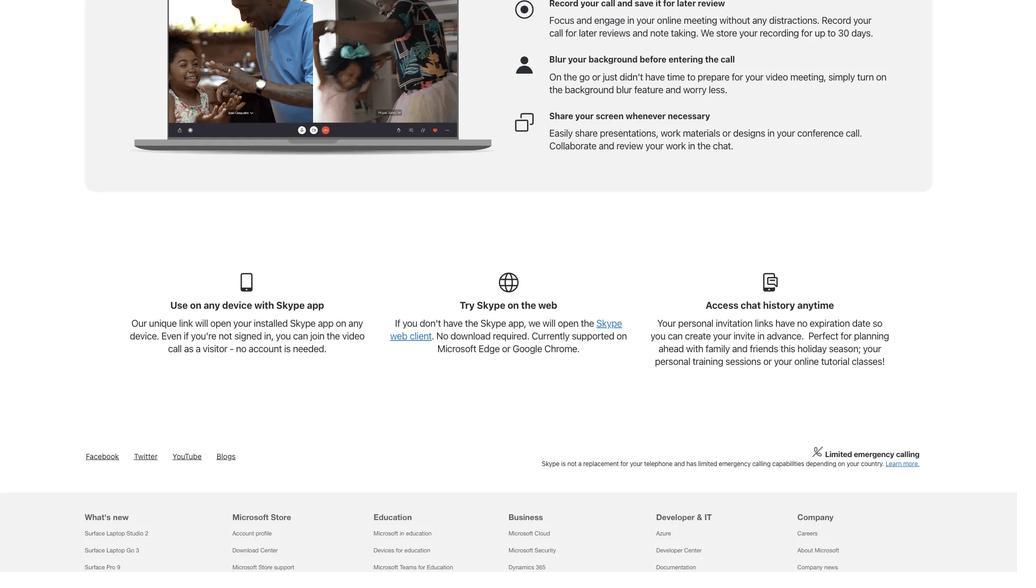 Task type: vqa. For each thing, say whether or not it's contained in the screenshot.
the topmost Cortana
no



Task type: locate. For each thing, give the bounding box(es) containing it.
any inside focus and engage in your online meeting without any distractions. record your call for later reviews and note taking. we store your recording for up to 30 days.
[[753, 14, 768, 26]]

2 open from the left
[[558, 318, 579, 329]]

to right the up at the top right of page
[[828, 27, 836, 39]]

developer for developer center
[[657, 547, 683, 554]]

2 horizontal spatial call
[[721, 54, 736, 64]]

or down the required.
[[502, 343, 511, 355]]

0 vertical spatial call
[[550, 27, 564, 39]]

your down limited
[[847, 460, 860, 468]]

1 company from the top
[[798, 513, 834, 523]]

company inside heading
[[798, 513, 834, 523]]

any left if
[[349, 318, 363, 329]]

in up devices for education
[[400, 530, 405, 537]]

video
[[766, 71, 789, 82], [343, 331, 365, 342]]

our
[[132, 318, 147, 329]]

2 laptop from the top
[[107, 547, 125, 554]]

no inside your personal invitation links have no expiration date so you can create your invite in advance.  perfect for planning ahead with family and friends this holiday season; your personal training sessions or your online tutorial classes!
[[798, 318, 808, 329]]

1 vertical spatial with
[[687, 343, 704, 355]]

center up documentation link
[[685, 547, 702, 554]]

3
[[136, 547, 139, 554]]

the up we
[[522, 300, 536, 311]]

1 vertical spatial calling
[[753, 460, 771, 468]]

0 vertical spatial surface
[[85, 530, 105, 537]]

company news link
[[798, 564, 839, 571]]

your right prepare
[[746, 71, 764, 82]]

recording
[[760, 27, 800, 39]]

microsoft for microsoft in education
[[374, 530, 398, 537]]

store for microsoft store
[[271, 513, 291, 523]]

your left telephone
[[630, 460, 643, 468]]

the down 'on'
[[550, 84, 563, 95]]

before
[[640, 54, 667, 64]]

1 horizontal spatial you
[[403, 318, 418, 329]]

2 vertical spatial any
[[349, 318, 363, 329]]

1 surface from the top
[[85, 530, 105, 537]]

store up the profile
[[271, 513, 291, 523]]

company news
[[798, 564, 839, 571]]

the
[[706, 54, 719, 64], [564, 71, 577, 82], [550, 84, 563, 95], [698, 140, 711, 152], [522, 300, 536, 311], [465, 318, 479, 329], [581, 318, 595, 329], [327, 331, 340, 342]]

for inside your personal invitation links have no expiration date so you can create your invite in advance.  perfect for planning ahead with family and friends this holiday season; your personal training sessions or your online tutorial classes!
[[841, 331, 853, 342]]

0 horizontal spatial no
[[236, 343, 247, 355]]

2 horizontal spatial any
[[753, 14, 768, 26]]

online down holiday
[[795, 356, 820, 367]]

limited
[[826, 450, 853, 459]]

will up currently
[[543, 318, 556, 329]]

2 surface from the top
[[85, 547, 105, 554]]

open
[[210, 318, 231, 329], [558, 318, 579, 329]]

perfect
[[809, 331, 839, 342]]

open up currently
[[558, 318, 579, 329]]

microsoft security link
[[509, 547, 556, 554]]

microsoft inside heading
[[233, 513, 269, 523]]

in inside focus and engage in your online meeting without any distractions. record your call for later reviews and note taking. we store your recording for up to 30 days.
[[628, 14, 635, 26]]

have up feature
[[646, 71, 665, 82]]

a
[[196, 343, 201, 355], [579, 460, 582, 468]]

calling
[[897, 450, 920, 459], [753, 460, 771, 468]]

app
[[307, 300, 324, 311], [318, 318, 334, 329]]

1 vertical spatial background
[[565, 84, 614, 95]]

skype up supported
[[597, 318, 622, 329]]

1 vertical spatial app
[[318, 318, 334, 329]]

surface laptop go 3 link
[[85, 547, 139, 554]]

your up share
[[576, 111, 594, 121]]

company up careers
[[798, 513, 834, 523]]

with
[[255, 300, 274, 311], [687, 343, 704, 355]]

1 vertical spatial developer
[[657, 547, 683, 554]]

for right prepare
[[732, 71, 744, 82]]

0 horizontal spatial will
[[195, 318, 208, 329]]

laptop down new
[[107, 530, 125, 537]]

not inside our unique link will open your installed skype app on any device. even if you're not signed in, you can join the video call as a visitor - no account is needed.
[[219, 331, 232, 342]]

prepare
[[698, 71, 730, 82]]

0 vertical spatial a
[[196, 343, 201, 355]]

1 developer from the top
[[657, 513, 695, 523]]

call up prepare
[[721, 54, 736, 64]]

if
[[395, 318, 401, 329]]

1 horizontal spatial will
[[543, 318, 556, 329]]

1 vertical spatial no
[[236, 343, 247, 355]]

developer & it heading
[[657, 493, 785, 525]]

currently
[[532, 331, 570, 342]]

surface
[[85, 530, 105, 537], [85, 547, 105, 554], [85, 564, 105, 571]]

is inside our unique link will open your installed skype app on any device. even if you're not signed in, you can join the video call as a visitor - no account is needed.
[[284, 343, 291, 355]]

0 vertical spatial education
[[374, 513, 412, 523]]

even
[[162, 331, 182, 342]]

2 company from the top
[[798, 564, 823, 571]]

or right go
[[593, 71, 601, 82]]

0 vertical spatial not
[[219, 331, 232, 342]]

1 horizontal spatial no
[[798, 318, 808, 329]]

microsoft teams for education
[[374, 564, 453, 571]]

devices
[[374, 547, 395, 554]]

1 horizontal spatial video
[[766, 71, 789, 82]]

not up -
[[219, 331, 232, 342]]

the up prepare
[[706, 54, 719, 64]]

0 vertical spatial education
[[406, 530, 432, 537]]

1 horizontal spatial a
[[579, 460, 582, 468]]

0 horizontal spatial open
[[210, 318, 231, 329]]

0 vertical spatial calling
[[897, 450, 920, 459]]

microsoft store support
[[233, 564, 294, 571]]

1 vertical spatial surface
[[85, 547, 105, 554]]

call down even on the left bottom of page
[[168, 343, 182, 355]]

the up download
[[465, 318, 479, 329]]

emergency up country.
[[854, 450, 895, 459]]

your inside our unique link will open your installed skype app on any device. even if you're not signed in, you can join the video call as a visitor - no account is needed.
[[234, 318, 252, 329]]

with down create
[[687, 343, 704, 355]]

what's new heading
[[85, 493, 220, 525]]

0 horizontal spatial with
[[255, 300, 274, 311]]

create
[[686, 331, 711, 342]]

0 vertical spatial online
[[658, 14, 682, 26]]

surface for surface laptop studio 2
[[85, 530, 105, 537]]

developer
[[657, 513, 695, 523], [657, 547, 683, 554]]

1 horizontal spatial can
[[668, 331, 683, 342]]

and down time
[[666, 84, 682, 95]]

work down materials
[[666, 140, 686, 152]]

is right account
[[284, 343, 291, 355]]

no inside our unique link will open your installed skype app on any device. even if you're not signed in, you can join the video call as a visitor - no account is needed.
[[236, 343, 247, 355]]

0 vertical spatial any
[[753, 14, 768, 26]]

your up 'signed'
[[234, 318, 252, 329]]

call down focus
[[550, 27, 564, 39]]

0 horizontal spatial online
[[658, 14, 682, 26]]

for
[[566, 27, 577, 39], [802, 27, 813, 39], [732, 71, 744, 82], [841, 331, 853, 342], [621, 460, 629, 468], [396, 547, 403, 554], [419, 564, 426, 571]]

1 vertical spatial online
[[795, 356, 820, 367]]

developer inside "heading"
[[657, 513, 695, 523]]

links
[[755, 318, 774, 329]]

0 vertical spatial laptop
[[107, 530, 125, 537]]

0 vertical spatial video
[[766, 71, 789, 82]]

0 horizontal spatial can
[[293, 331, 308, 342]]

1 horizontal spatial call
[[550, 27, 564, 39]]

microsoft for microsoft teams for education
[[374, 564, 398, 571]]

0 vertical spatial web
[[539, 300, 558, 311]]

microsoft store support link
[[233, 564, 294, 571]]

no
[[798, 318, 808, 329], [236, 343, 247, 355]]

you inside our unique link will open your installed skype app on any device. even if you're not signed in, you can join the video call as a visitor - no account is needed.
[[276, 331, 291, 342]]

0 horizontal spatial to
[[688, 71, 696, 82]]

2 horizontal spatial have
[[776, 318, 795, 329]]

download center link
[[233, 547, 278, 554]]

microsoft in education link
[[374, 530, 432, 537]]

have inside your personal invitation links have no expiration date so you can create your invite in advance.  perfect for planning ahead with family and friends this holiday season; your personal training sessions or your online tutorial classes!
[[776, 318, 795, 329]]

0 vertical spatial no
[[798, 318, 808, 329]]

1 vertical spatial any
[[204, 300, 220, 311]]

a left replacement on the right bottom
[[579, 460, 582, 468]]

1 center from the left
[[261, 547, 278, 554]]

call.
[[847, 128, 863, 139]]

-
[[230, 343, 234, 355]]

skype up installed
[[276, 300, 305, 311]]

and left review
[[599, 140, 615, 152]]

1 laptop from the top
[[107, 530, 125, 537]]

for inside the on the go or just didn't have time to prepare for your video meeting, simply turn on the background blur feature and worry less.
[[732, 71, 744, 82]]

calling left capabilities
[[753, 460, 771, 468]]

1 open from the left
[[210, 318, 231, 329]]

your up note
[[637, 14, 655, 26]]

and left note
[[633, 27, 649, 39]]

microsoft
[[438, 343, 477, 355], [233, 513, 269, 523], [374, 530, 398, 537], [509, 530, 533, 537], [509, 547, 533, 554], [815, 547, 840, 554], [233, 564, 257, 571], [374, 564, 398, 571]]

1 horizontal spatial online
[[795, 356, 820, 367]]

1 horizontal spatial web
[[539, 300, 558, 311]]

materials
[[683, 128, 721, 139]]

or inside the on the go or just didn't have time to prepare for your video meeting, simply turn on the background blur feature and worry less.
[[593, 71, 601, 82]]

0 vertical spatial company
[[798, 513, 834, 523]]

your down planning
[[864, 343, 882, 355]]

so
[[873, 318, 883, 329]]

0 horizontal spatial have
[[444, 318, 463, 329]]

business heading
[[509, 493, 644, 525]]

education up the devices for education link
[[406, 530, 432, 537]]

0 horizontal spatial call
[[168, 343, 182, 355]]

2 vertical spatial surface
[[85, 564, 105, 571]]

work down necessary
[[661, 128, 681, 139]]

0 vertical spatial to
[[828, 27, 836, 39]]

laptop left go
[[107, 547, 125, 554]]

it
[[705, 513, 712, 523]]

a right as
[[196, 343, 201, 355]]

0 horizontal spatial not
[[219, 331, 232, 342]]

open up the you're
[[210, 318, 231, 329]]

0 horizontal spatial video
[[343, 331, 365, 342]]

with up installed
[[255, 300, 274, 311]]

0 vertical spatial emergency
[[854, 450, 895, 459]]

on inside the on the go or just didn't have time to prepare for your video meeting, simply turn on the background blur feature and worry less.
[[877, 71, 887, 82]]

1 will from the left
[[195, 318, 208, 329]]

personal down ahead
[[655, 356, 691, 367]]

or inside easily share presentations, work materials or designs in your conference call. collaborate and review your work in the chat.
[[723, 128, 731, 139]]

0 horizontal spatial emergency
[[719, 460, 751, 468]]

download
[[451, 331, 491, 342]]

developer for developer & it
[[657, 513, 695, 523]]

1 horizontal spatial center
[[685, 547, 702, 554]]

online
[[658, 14, 682, 26], [795, 356, 820, 367]]

1 vertical spatial a
[[579, 460, 582, 468]]

any left device
[[204, 300, 220, 311]]

developer center link
[[657, 547, 702, 554]]

2 horizontal spatial you
[[651, 331, 666, 342]]

0 vertical spatial store
[[271, 513, 291, 523]]

surface laptop go 3
[[85, 547, 139, 554]]

learn
[[886, 460, 902, 468]]

your up go
[[569, 54, 587, 64]]

developer down azure
[[657, 547, 683, 554]]

our unique link will open your installed skype app on any device. even if you're not signed in, you can join the video call as a visitor - no account is needed.
[[130, 318, 365, 355]]

company
[[798, 513, 834, 523], [798, 564, 823, 571]]

signed
[[235, 331, 262, 342]]

record
[[822, 14, 852, 26]]

1 vertical spatial education
[[405, 547, 431, 554]]

you right the in,
[[276, 331, 291, 342]]

for right replacement on the right bottom
[[621, 460, 629, 468]]

2 vertical spatial call
[[168, 343, 182, 355]]

2 will from the left
[[543, 318, 556, 329]]

dynamics 365
[[509, 564, 546, 571]]

1 vertical spatial web
[[390, 331, 408, 342]]

your down without
[[740, 27, 758, 39]]

days.
[[852, 27, 874, 39]]

invitation
[[716, 318, 753, 329]]

0 horizontal spatial any
[[204, 300, 220, 311]]

developer & it
[[657, 513, 712, 523]]

0 vertical spatial work
[[661, 128, 681, 139]]

have down history
[[776, 318, 795, 329]]

you down your
[[651, 331, 666, 342]]

link
[[179, 318, 193, 329]]

note
[[651, 27, 669, 39]]

season;
[[830, 343, 861, 355]]

2 can from the left
[[668, 331, 683, 342]]

or
[[593, 71, 601, 82], [723, 128, 731, 139], [502, 343, 511, 355], [764, 356, 772, 367]]

careers link
[[798, 530, 818, 537]]

0 horizontal spatial is
[[284, 343, 291, 355]]

web down if
[[390, 331, 408, 342]]

video left meeting,
[[766, 71, 789, 82]]

can up needed.
[[293, 331, 308, 342]]

education up microsoft teams for education
[[405, 547, 431, 554]]

1 horizontal spatial have
[[646, 71, 665, 82]]

education right "teams"
[[427, 564, 453, 571]]

3 surface from the top
[[85, 564, 105, 571]]

and up sessions
[[733, 343, 748, 355]]

replacement
[[584, 460, 619, 468]]

1 horizontal spatial any
[[349, 318, 363, 329]]

1 vertical spatial to
[[688, 71, 696, 82]]

you right if
[[403, 318, 418, 329]]

news
[[825, 564, 839, 571]]

web
[[539, 300, 558, 311], [390, 331, 408, 342]]

1 can from the left
[[293, 331, 308, 342]]

1 vertical spatial video
[[343, 331, 365, 342]]

0 horizontal spatial a
[[196, 343, 201, 355]]

without
[[720, 14, 751, 26]]

microsoft in education
[[374, 530, 432, 537]]

company for company
[[798, 513, 834, 523]]

microsoft for microsoft cloud
[[509, 530, 533, 537]]

family
[[706, 343, 730, 355]]

1 horizontal spatial is
[[562, 460, 566, 468]]

surface left 'pro'
[[85, 564, 105, 571]]

online inside focus and engage in your online meeting without any distractions. record your call for later reviews and note taking. we store your recording for up to 30 days.
[[658, 14, 682, 26]]

what's new
[[85, 513, 129, 523]]

background down go
[[565, 84, 614, 95]]

in up the reviews
[[628, 14, 635, 26]]

ahead
[[659, 343, 684, 355]]

education up microsoft in education link at the left bottom
[[374, 513, 412, 523]]

use on any device with skype app
[[170, 300, 324, 311]]

skype left replacement on the right bottom
[[542, 460, 560, 468]]

and
[[577, 14, 592, 26], [633, 27, 649, 39], [666, 84, 682, 95], [599, 140, 615, 152], [733, 343, 748, 355], [675, 460, 685, 468]]

1 vertical spatial education
[[427, 564, 453, 571]]

any up recording
[[753, 14, 768, 26]]

you inside your personal invitation links have no expiration date so you can create your invite in advance.  perfect for planning ahead with family and friends this holiday season; your personal training sessions or your online tutorial classes!
[[651, 331, 666, 342]]

skype up join
[[290, 318, 316, 329]]

your up days.
[[854, 14, 872, 26]]

developer up azure link
[[657, 513, 695, 523]]

online up note
[[658, 14, 682, 26]]

0 vertical spatial app
[[307, 300, 324, 311]]

1 horizontal spatial open
[[558, 318, 579, 329]]

1 vertical spatial store
[[259, 564, 273, 571]]

background up just
[[589, 54, 638, 64]]

video right join
[[343, 331, 365, 342]]

for right devices in the left of the page
[[396, 547, 403, 554]]

open inside our unique link will open your installed skype app on any device. even if you're not signed in, you can join the video call as a visitor - no account is needed.
[[210, 318, 231, 329]]

for inside limited emergency calling skype is not a replacement for your telephone and has limited emergency calling capabilities depending on your country. learn more.
[[621, 460, 629, 468]]

0 horizontal spatial web
[[390, 331, 408, 342]]

to up worry
[[688, 71, 696, 82]]

taking.
[[671, 27, 699, 39]]

0 vertical spatial developer
[[657, 513, 695, 523]]

store left support
[[259, 564, 273, 571]]

laptop for go
[[107, 547, 125, 554]]

0 vertical spatial personal
[[679, 318, 714, 329]]

center down the profile
[[261, 547, 278, 554]]

1 vertical spatial company
[[798, 564, 823, 571]]

1 horizontal spatial to
[[828, 27, 836, 39]]

store inside heading
[[271, 513, 291, 523]]

personal up create
[[679, 318, 714, 329]]

1 vertical spatial not
[[568, 460, 577, 468]]

and inside your personal invitation links have no expiration date so you can create your invite in advance.  perfect for planning ahead with family and friends this holiday season; your personal training sessions or your online tutorial classes!
[[733, 343, 748, 355]]

2 developer from the top
[[657, 547, 683, 554]]

0 horizontal spatial center
[[261, 547, 278, 554]]

0 horizontal spatial you
[[276, 331, 291, 342]]

meeting on desktop device image
[[122, 0, 504, 155]]

1 vertical spatial laptop
[[107, 547, 125, 554]]

unique
[[149, 318, 177, 329]]

calling up more.
[[897, 450, 920, 459]]

main content
[[0, 0, 1018, 421]]

2 center from the left
[[685, 547, 702, 554]]

footer resource links element
[[34, 493, 984, 573]]


[[498, 272, 520, 293]]

have up no in the bottom left of the page
[[444, 318, 463, 329]]

0 horizontal spatial education
[[374, 513, 412, 523]]

is left replacement on the right bottom
[[562, 460, 566, 468]]

or up chat.
[[723, 128, 731, 139]]

work
[[661, 128, 681, 139], [666, 140, 686, 152]]

&
[[697, 513, 703, 523]]

on inside . no download required. currently supported on microsoft edge or google chrome.
[[617, 331, 627, 342]]

emergency right limited at bottom
[[719, 460, 751, 468]]

and inside easily share presentations, work materials or designs in your conference call. collaborate and review your work in the chat.
[[599, 140, 615, 152]]

1 horizontal spatial not
[[568, 460, 577, 468]]

1 vertical spatial is
[[562, 460, 566, 468]]

microsoft store heading
[[233, 493, 361, 525]]

your left conference at the right of page
[[777, 128, 796, 139]]

0 vertical spatial is
[[284, 343, 291, 355]]

for up season;
[[841, 331, 853, 342]]

1 horizontal spatial with
[[687, 343, 704, 355]]

no down the anytime​
[[798, 318, 808, 329]]

education inside heading
[[374, 513, 412, 523]]

can up ahead
[[668, 331, 683, 342]]

join
[[310, 331, 325, 342]]

will up the you're
[[195, 318, 208, 329]]

1 horizontal spatial education
[[427, 564, 453, 571]]

developer center
[[657, 547, 702, 554]]

the left go
[[564, 71, 577, 82]]

review
[[617, 140, 644, 152]]

focus and engage in your online meeting without any distractions. record your call for later reviews and note taking. we store your recording for up to 30 days.
[[550, 14, 874, 39]]

we
[[529, 318, 541, 329]]

distractions.
[[770, 14, 820, 26]]



Task type: describe. For each thing, give the bounding box(es) containing it.
teams
[[400, 564, 417, 571]]

or inside . no download required. currently supported on microsoft edge or google chrome.
[[502, 343, 511, 355]]

microsoft for microsoft store
[[233, 513, 269, 523]]

1 horizontal spatial calling
[[897, 450, 920, 459]]

necessary
[[668, 111, 711, 121]]

your
[[658, 318, 676, 329]]

no
[[437, 331, 449, 342]]

your inside the on the go or just didn't have time to prepare for your video meeting, simply turn on the background blur feature and worry less.
[[746, 71, 764, 82]]

engage
[[595, 14, 626, 26]]

education heading
[[374, 493, 503, 525]]

skype inside our unique link will open your installed skype app on any device. even if you're not signed in, you can join the video call as a visitor - no account is needed.
[[290, 318, 316, 329]]

telephone
[[645, 460, 673, 468]]

about
[[798, 547, 814, 554]]

new
[[113, 513, 129, 523]]

or inside your personal invitation links have no expiration date so you can create your invite in advance.  perfect for planning ahead with family and friends this holiday season; your personal training sessions or your online tutorial classes!
[[764, 356, 772, 367]]


[[514, 112, 535, 133]]

education for devices for education
[[405, 547, 431, 554]]

on inside our unique link will open your installed skype app on any device. even if you're not signed in, you can join the video call as a visitor - no account is needed.
[[336, 318, 346, 329]]

365
[[536, 564, 546, 571]]

google
[[513, 343, 543, 355]]

for right "teams"
[[419, 564, 426, 571]]

have inside the on the go or just didn't have time to prepare for your video meeting, simply turn on the background blur feature and worry less.
[[646, 71, 665, 82]]

try
[[460, 300, 475, 311]]


[[760, 272, 781, 293]]

center for developer
[[685, 547, 702, 554]]

account profile link
[[233, 530, 272, 537]]

supported
[[572, 331, 615, 342]]

center for microsoft
[[261, 547, 278, 554]]

profile
[[256, 530, 272, 537]]

main content containing 
[[0, 0, 1018, 421]]

education for microsoft in education
[[406, 530, 432, 537]]

app inside our unique link will open your installed skype app on any device. even if you're not signed in, you can join the video call as a visitor - no account is needed.
[[318, 318, 334, 329]]

1 vertical spatial call
[[721, 54, 736, 64]]

on
[[550, 71, 562, 82]]

can inside our unique link will open your installed skype app on any device. even if you're not signed in, you can join the video call as a visitor - no account is needed.
[[293, 331, 308, 342]]

your right review
[[646, 140, 664, 152]]

in,
[[264, 331, 274, 342]]

video inside our unique link will open your installed skype app on any device. even if you're not signed in, you can join the video call as a visitor - no account is needed.
[[343, 331, 365, 342]]

any inside our unique link will open your installed skype app on any device. even if you're not signed in, you can join the video call as a visitor - no account is needed.
[[349, 318, 363, 329]]

facebook link
[[86, 452, 119, 461]]

call inside our unique link will open your installed skype app on any device. even if you're not signed in, you can join the video call as a visitor - no account is needed.
[[168, 343, 182, 355]]

twitter link
[[134, 452, 158, 461]]

for left the up at the top right of page
[[802, 27, 813, 39]]

microsoft security
[[509, 547, 556, 554]]

skype web client
[[390, 318, 622, 342]]

history
[[764, 300, 796, 311]]

meeting
[[684, 14, 718, 26]]

invite in
[[734, 331, 765, 342]]

twitter
[[134, 452, 158, 461]]

microsoft for microsoft store support
[[233, 564, 257, 571]]

can inside your personal invitation links have no expiration date so you can create your invite in advance.  perfect for planning ahead with family and friends this holiday season; your personal training sessions or your online tutorial classes!
[[668, 331, 683, 342]]

sessions
[[726, 356, 762, 367]]

limited emergency calling skype is not a replacement for your telephone and has limited emergency calling capabilities depending on your country. learn more.
[[542, 450, 920, 468]]

conference
[[798, 128, 844, 139]]

surface for surface pro 9
[[85, 564, 105, 571]]

the inside our unique link will open your installed skype app on any device. even if you're not signed in, you can join the video call as a visitor - no account is needed.
[[327, 331, 340, 342]]

.
[[432, 331, 434, 342]]

and inside limited emergency calling skype is not a replacement for your telephone and has limited emergency calling capabilities depending on your country. learn more.
[[675, 460, 685, 468]]

chat
[[741, 300, 761, 311]]

a inside our unique link will open your installed skype app on any device. even if you're not signed in, you can join the video call as a visitor - no account is needed.
[[196, 343, 201, 355]]

and inside the on the go or just didn't have time to prepare for your video meeting, simply turn on the background blur feature and worry less.
[[666, 84, 682, 95]]

microsoft for microsoft security
[[509, 547, 533, 554]]

in right designs
[[768, 128, 775, 139]]

documentation link
[[657, 564, 697, 571]]

background inside the on the go or just didn't have time to prepare for your video meeting, simply turn on the background blur feature and worry less.
[[565, 84, 614, 95]]

1 vertical spatial emergency
[[719, 460, 751, 468]]

planning
[[855, 331, 890, 342]]

as
[[184, 343, 194, 355]]

is inside limited emergency calling skype is not a replacement for your telephone and has limited emergency calling capabilities depending on your country. learn more.
[[562, 460, 566, 468]]

laptop for studio
[[107, 530, 125, 537]]

client
[[410, 331, 432, 342]]

has
[[687, 460, 697, 468]]

chrome.
[[545, 343, 580, 355]]

online inside your personal invitation links have no expiration date so you can create your invite in advance.  perfect for planning ahead with family and friends this holiday season; your personal training sessions or your online tutorial classes!
[[795, 356, 820, 367]]

1 horizontal spatial emergency
[[854, 450, 895, 459]]

access chat history anytime​
[[706, 300, 835, 311]]

easily
[[550, 128, 573, 139]]

video inside the on the go or just didn't have time to prepare for your video meeting, simply turn on the background blur feature and worry less.
[[766, 71, 789, 82]]

0 horizontal spatial calling
[[753, 460, 771, 468]]

access
[[706, 300, 739, 311]]

1 vertical spatial work
[[666, 140, 686, 152]]

collaborate
[[550, 140, 597, 152]]

installed
[[254, 318, 288, 329]]

company heading
[[798, 493, 927, 525]]

call inside focus and engage in your online meeting without any distractions. record your call for later reviews and note taking. we store your recording for up to 30 days.
[[550, 27, 564, 39]]

device.
[[130, 331, 159, 342]]

use
[[170, 300, 188, 311]]

friends
[[750, 343, 779, 355]]

pro
[[107, 564, 115, 571]]

with inside your personal invitation links have no expiration date so you can create your invite in advance.  perfect for planning ahead with family and friends this holiday season; your personal training sessions or your online tutorial classes!
[[687, 343, 704, 355]]


[[514, 55, 535, 76]]

surface for surface laptop go 3
[[85, 547, 105, 554]]

device
[[222, 300, 252, 311]]

blur your background before entering the call
[[550, 54, 736, 64]]

in down materials
[[689, 140, 696, 152]]

azure
[[657, 530, 671, 537]]

0 vertical spatial background
[[589, 54, 638, 64]]

what's
[[85, 513, 111, 523]]

holiday
[[798, 343, 827, 355]]

screen
[[596, 111, 624, 121]]

later
[[579, 27, 597, 39]]

skype inside skype web client
[[597, 318, 622, 329]]

time
[[668, 71, 686, 82]]

try skype on the web
[[460, 300, 558, 311]]

up
[[815, 27, 826, 39]]

skype inside limited emergency calling skype is not a replacement for your telephone and has limited emergency calling capabilities depending on your country. learn more.
[[542, 460, 560, 468]]

dynamics 365 link
[[509, 564, 546, 571]]

to inside the on the go or just didn't have time to prepare for your video meeting, simply turn on the background blur feature and worry less.
[[688, 71, 696, 82]]

share
[[550, 111, 574, 121]]

your personal invitation links have no expiration date so you can create your invite in advance.  perfect for planning ahead with family and friends this holiday season; your personal training sessions or your online tutorial classes!
[[651, 318, 890, 367]]

studio
[[127, 530, 144, 537]]

security
[[535, 547, 556, 554]]

skype up the required.
[[481, 318, 506, 329]]

skype up if you don't have the skype app, we will open the
[[477, 300, 506, 311]]

meeting,
[[791, 71, 827, 82]]

1 vertical spatial personal
[[655, 356, 691, 367]]

dynamics
[[509, 564, 535, 571]]

company for company news
[[798, 564, 823, 571]]

for down focus
[[566, 27, 577, 39]]

worry
[[684, 84, 707, 95]]

0 vertical spatial with
[[255, 300, 274, 311]]

if you don't have the skype app, we will open the
[[395, 318, 597, 329]]

account
[[233, 530, 254, 537]]

the up supported
[[581, 318, 595, 329]]

careers
[[798, 530, 818, 537]]

on inside limited emergency calling skype is not a replacement for your telephone and has limited emergency calling capabilities depending on your country. learn more.
[[839, 460, 846, 468]]

expiration
[[810, 318, 851, 329]]

microsoft cloud
[[509, 530, 551, 537]]

download center
[[233, 547, 278, 554]]

the inside easily share presentations, work materials or designs in your conference call. collaborate and review your work in the chat.
[[698, 140, 711, 152]]

store for microsoft store support
[[259, 564, 273, 571]]

edge
[[479, 343, 500, 355]]

feature
[[635, 84, 664, 95]]

your up family
[[714, 331, 732, 342]]

depending
[[807, 460, 837, 468]]

download
[[233, 547, 259, 554]]

share your screen whenever necessary
[[550, 111, 711, 121]]

you're
[[191, 331, 217, 342]]

surface laptop studio 2
[[85, 530, 148, 537]]

not inside limited emergency calling skype is not a replacement for your telephone and has limited emergency calling capabilities depending on your country. learn more.
[[568, 460, 577, 468]]

a inside limited emergency calling skype is not a replacement for your telephone and has limited emergency calling capabilities depending on your country. learn more.
[[579, 460, 582, 468]]

microsoft inside . no download required. currently supported on microsoft edge or google chrome.
[[438, 343, 477, 355]]

to inside focus and engage in your online meeting without any distractions. record your call for later reviews and note taking. we store your recording for up to 30 days.
[[828, 27, 836, 39]]

surface pro 9 link
[[85, 564, 120, 571]]

your down this
[[775, 356, 793, 367]]

less.
[[709, 84, 728, 95]]

and up later
[[577, 14, 592, 26]]

devices for education
[[374, 547, 431, 554]]

will inside our unique link will open your installed skype app on any device. even if you're not signed in, you can join the video call as a visitor - no account is needed.
[[195, 318, 208, 329]]

web inside skype web client
[[390, 331, 408, 342]]

account
[[249, 343, 282, 355]]

youtube link
[[173, 452, 202, 461]]



